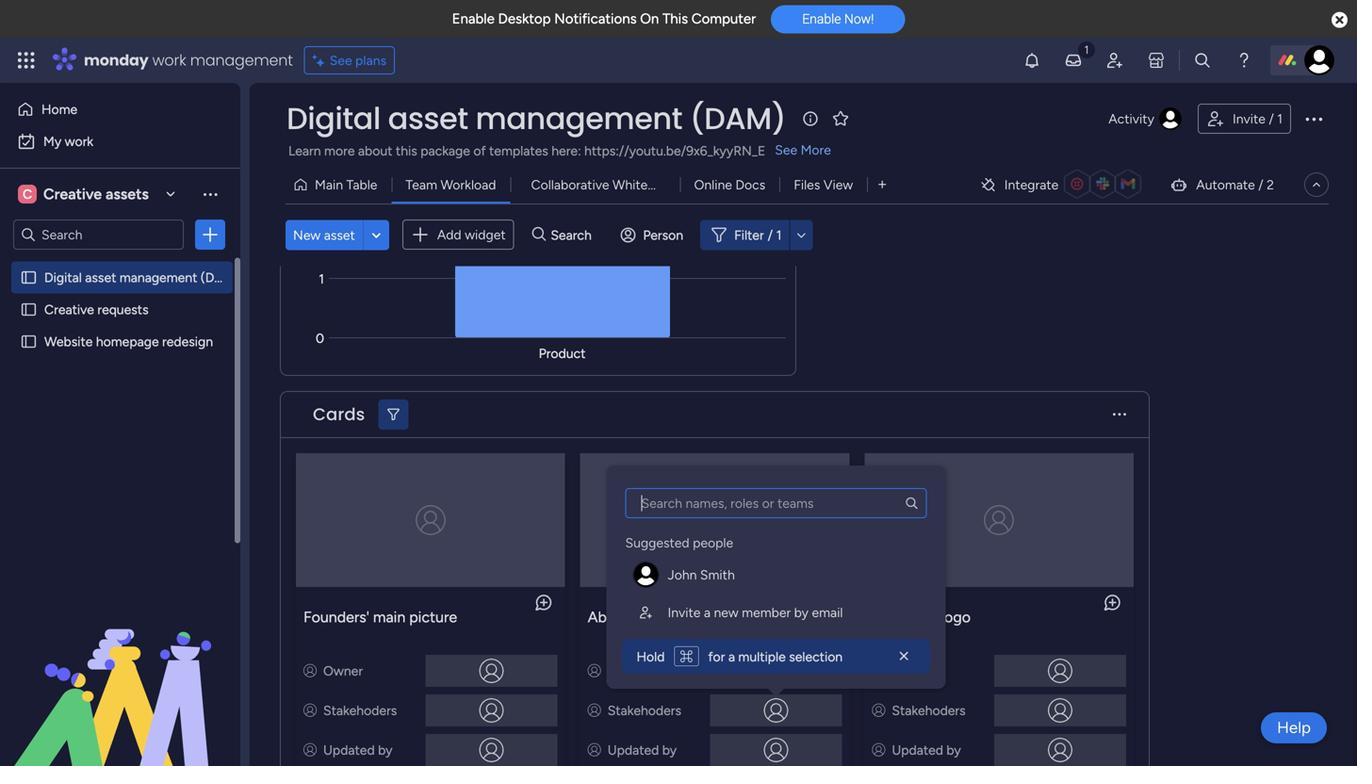 Task type: locate. For each thing, give the bounding box(es) containing it.
None search field
[[625, 488, 927, 518]]

integrate button
[[972, 165, 1155, 205]]

3 card cover image image from the left
[[984, 505, 1014, 535]]

2 horizontal spatial /
[[1269, 111, 1274, 127]]

3 updated by from the left
[[892, 742, 961, 758]]

card cover image image
[[415, 505, 446, 535], [700, 505, 730, 535], [984, 505, 1014, 535]]

2 [object object] element from the top
[[625, 594, 927, 631]]

0 horizontal spatial dapulse person column image
[[303, 742, 317, 758]]

2 public board image from the top
[[20, 333, 38, 351]]

3 updated from the left
[[892, 742, 943, 758]]

home option
[[11, 94, 229, 124]]

creative
[[43, 185, 102, 203], [44, 302, 94, 318]]

enable inside button
[[802, 11, 841, 27]]

1 vertical spatial creative
[[44, 302, 94, 318]]

now!
[[844, 11, 874, 27]]

Search field
[[546, 222, 603, 248]]

0 vertical spatial /
[[1269, 111, 1274, 127]]

card cover image image for logo
[[984, 505, 1014, 535]]

help
[[1277, 718, 1311, 738]]

0 vertical spatial see
[[330, 52, 352, 68]]

enable for enable desktop notifications on this computer
[[452, 10, 495, 27]]

tree grid containing suggested people
[[625, 526, 927, 631]]

2 vertical spatial /
[[768, 227, 773, 243]]

desktop
[[498, 10, 551, 27]]

for
[[708, 649, 725, 665]]

owner down company
[[892, 663, 932, 679]]

notifications image
[[1023, 51, 1041, 70]]

2 card cover image image from the left
[[700, 505, 730, 535]]

[object object] element up for a multiple selection
[[625, 594, 927, 631]]

collaborative
[[531, 177, 609, 193]]

1 horizontal spatial 1
[[1277, 111, 1283, 127]]

asset inside list box
[[85, 270, 116, 286]]

a left new
[[704, 605, 711, 621]]

0 horizontal spatial stakehoders
[[323, 703, 397, 719]]

invite down the john
[[668, 605, 701, 621]]

lottie animation element
[[0, 576, 240, 766]]

learn more about this package of templates here: https://youtu.be/9x6_kyyrn_e see more
[[288, 142, 831, 159]]

3 stakehoders from the left
[[892, 703, 966, 719]]

work right 'my'
[[65, 133, 93, 149]]

/ right filter
[[768, 227, 773, 243]]

2 enable from the left
[[802, 11, 841, 27]]

invite down help image
[[1233, 111, 1266, 127]]

see
[[330, 52, 352, 68], [775, 142, 797, 158]]

by for about section
[[662, 742, 677, 758]]

dialog containing suggested people
[[606, 466, 946, 689]]

a for for
[[728, 649, 735, 665]]

enable for enable now!
[[802, 11, 841, 27]]

dialog
[[606, 466, 946, 689]]

member
[[742, 605, 791, 621]]

invite inside tree grid
[[668, 605, 701, 621]]

public board image down public board image
[[20, 301, 38, 319]]

1 vertical spatial dapulse person column image
[[303, 742, 317, 758]]

(dam) up 'online docs' 'button' at the top of the page
[[690, 98, 786, 139]]

/ for invite
[[1269, 111, 1274, 127]]

asset
[[388, 98, 468, 139], [324, 227, 355, 243], [85, 270, 116, 286]]

see plans
[[330, 52, 387, 68]]

company logo
[[872, 608, 971, 626]]

founders'
[[303, 608, 369, 626]]

of
[[473, 143, 486, 159]]

plans
[[355, 52, 387, 68]]

creative right "workspace" image
[[43, 185, 102, 203]]

0 horizontal spatial digital
[[44, 270, 82, 286]]

1 horizontal spatial a
[[728, 649, 735, 665]]

[object object] element containing invite a new member by email
[[625, 594, 927, 631]]

by inside list box
[[794, 605, 809, 621]]

1 updated from the left
[[323, 742, 375, 758]]

1 horizontal spatial updated
[[608, 742, 659, 758]]

2 updated from the left
[[608, 742, 659, 758]]

dapulse person column image
[[303, 663, 317, 679], [872, 663, 885, 679], [303, 703, 317, 719], [588, 703, 601, 719], [872, 703, 885, 719], [588, 742, 601, 758], [872, 742, 885, 758]]

1 vertical spatial digital
[[44, 270, 82, 286]]

0 horizontal spatial card cover image image
[[415, 505, 446, 535]]

alert containing hold
[[622, 639, 931, 674]]

assets
[[106, 185, 149, 203]]

Digital asset management (DAM) field
[[282, 98, 791, 139]]

enable left desktop at the left of the page
[[452, 10, 495, 27]]

0 vertical spatial a
[[704, 605, 711, 621]]

management inside list box
[[120, 270, 197, 286]]

workspace selection element
[[18, 183, 152, 205]]

enable
[[452, 10, 495, 27], [802, 11, 841, 27]]

0 vertical spatial work
[[152, 49, 186, 71]]

help button
[[1261, 713, 1327, 744]]

multiple
[[738, 649, 786, 665]]

/ left 2
[[1259, 177, 1264, 193]]

digital asset management (dam) up templates
[[287, 98, 786, 139]]

0 horizontal spatial updated by
[[323, 742, 393, 758]]

1 updated by from the left
[[323, 742, 393, 758]]

0 horizontal spatial enable
[[452, 10, 495, 27]]

see inside button
[[330, 52, 352, 68]]

home
[[41, 101, 77, 117]]

1
[[1277, 111, 1283, 127], [776, 227, 782, 243]]

creative inside list box
[[44, 302, 94, 318]]

owner
[[323, 663, 363, 679], [608, 663, 647, 679], [892, 663, 932, 679]]

add view image
[[878, 178, 886, 192]]

1 vertical spatial /
[[1259, 177, 1264, 193]]

help image
[[1235, 51, 1254, 70]]

1 vertical spatial public board image
[[20, 333, 38, 351]]

1 inside invite / 1 button
[[1277, 111, 1283, 127]]

1 horizontal spatial digital asset management (dam)
[[287, 98, 786, 139]]

a inside the [object object] element
[[704, 605, 711, 621]]

3 owner from the left
[[892, 663, 932, 679]]

website homepage redesign
[[44, 334, 213, 350]]

docs
[[736, 177, 766, 193]]

1 owner from the left
[[323, 663, 363, 679]]

dapulse person column image
[[588, 663, 601, 679], [303, 742, 317, 758]]

0 horizontal spatial asset
[[85, 270, 116, 286]]

(dam) down options icon
[[201, 270, 239, 286]]

work
[[152, 49, 186, 71], [65, 133, 93, 149]]

option
[[0, 261, 240, 264]]

1 vertical spatial work
[[65, 133, 93, 149]]

1 vertical spatial a
[[728, 649, 735, 665]]

my work
[[43, 133, 93, 149]]

/ for filter
[[768, 227, 773, 243]]

1 horizontal spatial owner
[[608, 663, 647, 679]]

workspace image
[[18, 184, 37, 205]]

0 horizontal spatial (dam)
[[201, 270, 239, 286]]

0 horizontal spatial owner
[[323, 663, 363, 679]]

enable left now!
[[802, 11, 841, 27]]

smith
[[700, 567, 735, 583]]

0 horizontal spatial updated
[[323, 742, 375, 758]]

my work option
[[11, 126, 229, 156]]

see left more
[[775, 142, 797, 158]]

section
[[633, 608, 683, 626]]

1 left arrow down image
[[776, 227, 782, 243]]

1 horizontal spatial see
[[775, 142, 797, 158]]

card cover image image for section
[[700, 505, 730, 535]]

stakehoders for founders'
[[323, 703, 397, 719]]

Search in workspace field
[[40, 224, 157, 246]]

1 horizontal spatial digital
[[287, 98, 381, 139]]

more dots image
[[1113, 408, 1126, 422]]

2 owner from the left
[[608, 663, 647, 679]]

main
[[315, 177, 343, 193]]

public board image left website
[[20, 333, 38, 351]]

invite members image
[[1106, 51, 1124, 70]]

0 horizontal spatial 1
[[776, 227, 782, 243]]

alert
[[622, 639, 931, 674]]

digital right public board image
[[44, 270, 82, 286]]

digital asset management (dam) up requests
[[44, 270, 239, 286]]

0 horizontal spatial /
[[768, 227, 773, 243]]

[object object] element
[[625, 556, 927, 594], [625, 594, 927, 631]]

tree grid inside list box
[[625, 526, 927, 631]]

0 vertical spatial invite
[[1233, 111, 1266, 127]]

0 horizontal spatial invite
[[668, 605, 701, 621]]

work for my
[[65, 133, 93, 149]]

/
[[1269, 111, 1274, 127], [1259, 177, 1264, 193], [768, 227, 773, 243]]

0 vertical spatial (dam)
[[690, 98, 786, 139]]

a right for
[[728, 649, 735, 665]]

0 vertical spatial public board image
[[20, 301, 38, 319]]

owner for founders'
[[323, 663, 363, 679]]

1 for filter / 1
[[776, 227, 782, 243]]

1 card cover image image from the left
[[415, 505, 446, 535]]

1 vertical spatial 1
[[776, 227, 782, 243]]

1 public board image from the top
[[20, 301, 38, 319]]

1 horizontal spatial card cover image image
[[700, 505, 730, 535]]

(dam)
[[690, 98, 786, 139], [201, 270, 239, 286]]

tree grid
[[625, 526, 927, 631]]

digital up more
[[287, 98, 381, 139]]

1 horizontal spatial invite
[[1233, 111, 1266, 127]]

digital
[[287, 98, 381, 139], [44, 270, 82, 286]]

invite a new member by email
[[668, 605, 843, 621]]

row group
[[288, 446, 1141, 766]]

[object object] element up member
[[625, 556, 927, 594]]

main table button
[[286, 170, 392, 200]]

1 horizontal spatial stakehoders
[[608, 703, 681, 719]]

owner for about
[[608, 663, 647, 679]]

dapulse person column image for owner
[[588, 663, 601, 679]]

new
[[714, 605, 739, 621]]

asset up the "creative requests"
[[85, 270, 116, 286]]

https://youtu.be/9x6_kyyrn_e
[[584, 143, 766, 159]]

1 left options image
[[1277, 111, 1283, 127]]

0 vertical spatial creative
[[43, 185, 102, 203]]

updated by
[[323, 742, 393, 758], [608, 742, 677, 758], [892, 742, 961, 758]]

asset up package
[[388, 98, 468, 139]]

1 vertical spatial digital asset management (dam)
[[44, 270, 239, 286]]

2 vertical spatial asset
[[85, 270, 116, 286]]

0 vertical spatial 1
[[1277, 111, 1283, 127]]

creative inside workspace selection element
[[43, 185, 102, 203]]

by
[[794, 605, 809, 621], [378, 742, 393, 758], [662, 742, 677, 758], [947, 742, 961, 758]]

0 horizontal spatial see
[[330, 52, 352, 68]]

2 horizontal spatial card cover image image
[[984, 505, 1014, 535]]

work inside 'option'
[[65, 133, 93, 149]]

angle down image
[[372, 228, 381, 242]]

1 horizontal spatial enable
[[802, 11, 841, 27]]

2 stakehoders from the left
[[608, 703, 681, 719]]

options image
[[201, 225, 220, 244]]

digital asset management (dam)
[[287, 98, 786, 139], [44, 270, 239, 286]]

/ inside button
[[1269, 111, 1274, 127]]

see left plans
[[330, 52, 352, 68]]

public board image
[[20, 301, 38, 319], [20, 333, 38, 351]]

0 vertical spatial digital
[[287, 98, 381, 139]]

main
[[373, 608, 406, 626]]

1 image
[[1078, 39, 1095, 60]]

1 horizontal spatial list box
[[622, 488, 931, 631]]

1 horizontal spatial /
[[1259, 177, 1264, 193]]

2 horizontal spatial owner
[[892, 663, 932, 679]]

1 vertical spatial see
[[775, 142, 797, 158]]

1 horizontal spatial work
[[152, 49, 186, 71]]

0 horizontal spatial list box
[[0, 258, 240, 612]]

asset right new
[[324, 227, 355, 243]]

online
[[694, 177, 732, 193]]

0 horizontal spatial digital asset management (dam)
[[44, 270, 239, 286]]

/ left options image
[[1269, 111, 1274, 127]]

2 vertical spatial management
[[120, 270, 197, 286]]

public board image for website homepage redesign
[[20, 333, 38, 351]]

updated for company
[[892, 742, 943, 758]]

creative up website
[[44, 302, 94, 318]]

1 vertical spatial asset
[[324, 227, 355, 243]]

invite inside button
[[1233, 111, 1266, 127]]

[object object] element containing john smith
[[625, 556, 927, 594]]

invite / 1
[[1233, 111, 1283, 127]]

people
[[693, 535, 733, 551]]

company
[[872, 608, 937, 626]]

team workload button
[[392, 170, 510, 200]]

list box
[[0, 258, 240, 612], [622, 488, 931, 631]]

creative for creative requests
[[44, 302, 94, 318]]

owner down founders'
[[323, 663, 363, 679]]

workspace options image
[[201, 184, 220, 203]]

1 enable from the left
[[452, 10, 495, 27]]

john smith
[[668, 567, 735, 583]]

this
[[396, 143, 417, 159]]

2 horizontal spatial asset
[[388, 98, 468, 139]]

stakehoders
[[323, 703, 397, 719], [608, 703, 681, 719], [892, 703, 966, 719]]

a inside alert
[[728, 649, 735, 665]]

computer
[[692, 10, 756, 27]]

about
[[358, 143, 393, 159]]

2 horizontal spatial updated
[[892, 742, 943, 758]]

whiteboard
[[613, 177, 682, 193]]

collaborative whiteboard
[[531, 177, 682, 193]]

widget
[[465, 227, 506, 243]]

0 vertical spatial dapulse person column image
[[588, 663, 601, 679]]

work for monday
[[152, 49, 186, 71]]

main table
[[315, 177, 377, 193]]

0 vertical spatial management
[[190, 49, 293, 71]]

1 horizontal spatial updated by
[[608, 742, 677, 758]]

updated by for company
[[892, 742, 961, 758]]

monday marketplace image
[[1147, 51, 1166, 70]]

management
[[190, 49, 293, 71], [475, 98, 682, 139], [120, 270, 197, 286]]

2 updated by from the left
[[608, 742, 677, 758]]

updated
[[323, 742, 375, 758], [608, 742, 659, 758], [892, 742, 943, 758]]

2 horizontal spatial stakehoders
[[892, 703, 966, 719]]

table
[[346, 177, 377, 193]]

work right monday
[[152, 49, 186, 71]]

package
[[421, 143, 470, 159]]

owner down about section
[[608, 663, 647, 679]]

0 horizontal spatial a
[[704, 605, 711, 621]]

for a multiple selection
[[705, 649, 843, 665]]

0 horizontal spatial work
[[65, 133, 93, 149]]

1 horizontal spatial dapulse person column image
[[588, 663, 601, 679]]

1 horizontal spatial asset
[[324, 227, 355, 243]]

1 [object object] element from the top
[[625, 556, 927, 594]]

2 horizontal spatial updated by
[[892, 742, 961, 758]]

1 vertical spatial invite
[[668, 605, 701, 621]]

show board description image
[[799, 109, 822, 128]]

1 stakehoders from the left
[[323, 703, 397, 719]]



Task type: describe. For each thing, give the bounding box(es) containing it.
integrate
[[1004, 177, 1059, 193]]

add widget button
[[402, 220, 514, 250]]

creative assets
[[43, 185, 149, 203]]

a for invite
[[704, 605, 711, 621]]

john
[[668, 567, 697, 583]]

collapse board header image
[[1309, 177, 1324, 192]]

none search field inside list box
[[625, 488, 927, 518]]

1 vertical spatial management
[[475, 98, 682, 139]]

enable desktop notifications on this computer
[[452, 10, 756, 27]]

requests
[[97, 302, 149, 318]]

public board image for creative requests
[[20, 301, 38, 319]]

see inside learn more about this package of templates here: https://youtu.be/9x6_kyyrn_e see more
[[775, 142, 797, 158]]

on
[[640, 10, 659, 27]]

1 for invite / 1
[[1277, 111, 1283, 127]]

stakehoders for company
[[892, 703, 966, 719]]

team
[[406, 177, 437, 193]]

stakehoders for about
[[608, 703, 681, 719]]

search image
[[904, 496, 919, 511]]

0 vertical spatial asset
[[388, 98, 468, 139]]

list box containing digital asset management (dam)
[[0, 258, 240, 612]]

1 horizontal spatial (dam)
[[690, 98, 786, 139]]

add widget
[[437, 227, 506, 243]]

new asset
[[293, 227, 355, 243]]

workload
[[441, 177, 496, 193]]

lottie animation image
[[0, 576, 240, 766]]

collaborative whiteboard button
[[510, 170, 682, 200]]

by for company logo
[[947, 742, 961, 758]]

close image
[[895, 647, 914, 666]]

about
[[588, 608, 630, 626]]

picture
[[409, 608, 457, 626]]

more
[[801, 142, 831, 158]]

new
[[293, 227, 321, 243]]

my work link
[[11, 126, 229, 156]]

⌘
[[680, 649, 693, 665]]

updated by for about
[[608, 742, 677, 758]]

about section
[[588, 608, 683, 626]]

public board image
[[20, 269, 38, 287]]

owner for company
[[892, 663, 932, 679]]

suggested people row
[[625, 526, 733, 552]]

this
[[663, 10, 688, 27]]

activity
[[1109, 111, 1155, 127]]

select product image
[[17, 51, 36, 70]]

digital asset management (dam) inside list box
[[44, 270, 239, 286]]

filter
[[734, 227, 764, 243]]

here:
[[552, 143, 581, 159]]

view
[[824, 177, 853, 193]]

update feed image
[[1064, 51, 1083, 70]]

Search for content search field
[[625, 488, 927, 518]]

2
[[1267, 177, 1274, 193]]

selection
[[789, 649, 843, 665]]

/ for automate
[[1259, 177, 1264, 193]]

card cover image image for main
[[415, 505, 446, 535]]

enable now!
[[802, 11, 874, 27]]

invite / 1 button
[[1198, 104, 1291, 134]]

home link
[[11, 94, 229, 124]]

by for founders' main picture
[[378, 742, 393, 758]]

website
[[44, 334, 93, 350]]

email
[[812, 605, 843, 621]]

learn
[[288, 143, 321, 159]]

invite for invite a new member by email
[[668, 605, 701, 621]]

updated by for founders'
[[323, 742, 393, 758]]

new asset button
[[286, 220, 363, 250]]

suggested people
[[625, 535, 733, 551]]

creative for creative assets
[[43, 185, 102, 203]]

add
[[437, 227, 461, 243]]

monday work management
[[84, 49, 293, 71]]

1 vertical spatial (dam)
[[201, 270, 239, 286]]

list box containing suggested people
[[622, 488, 931, 631]]

asset inside button
[[324, 227, 355, 243]]

filter / 1
[[734, 227, 782, 243]]

logo
[[941, 608, 971, 626]]

files view
[[794, 177, 853, 193]]

files
[[794, 177, 820, 193]]

team workload
[[406, 177, 496, 193]]

john smith image
[[1304, 45, 1335, 75]]

row group containing founders' main picture
[[288, 446, 1141, 766]]

options image
[[1303, 107, 1325, 130]]

c
[[23, 186, 32, 202]]

hold
[[637, 649, 668, 665]]

search everything image
[[1193, 51, 1212, 70]]

dapulse person column image for updated by
[[303, 742, 317, 758]]

cards
[[313, 402, 365, 426]]

automate / 2
[[1196, 177, 1274, 193]]

my
[[43, 133, 61, 149]]

creative requests
[[44, 302, 149, 318]]

updated for about
[[608, 742, 659, 758]]

suggested
[[625, 535, 690, 551]]

templates
[[489, 143, 548, 159]]

see plans button
[[304, 46, 395, 74]]

notifications
[[554, 10, 637, 27]]

Cards field
[[308, 402, 370, 427]]

v2 search image
[[532, 224, 546, 246]]

homepage
[[96, 334, 159, 350]]

add to favorites image
[[831, 109, 850, 128]]

dapulse close image
[[1332, 11, 1348, 30]]

files view button
[[780, 170, 867, 200]]

person
[[643, 227, 683, 243]]

updated for founders'
[[323, 742, 375, 758]]

redesign
[[162, 334, 213, 350]]

more
[[324, 143, 355, 159]]

founders' main picture
[[303, 608, 457, 626]]

activity button
[[1101, 104, 1190, 134]]

arrow down image
[[790, 224, 813, 246]]

monday
[[84, 49, 149, 71]]

online docs
[[694, 177, 766, 193]]

invite for invite / 1
[[1233, 111, 1266, 127]]

person button
[[613, 220, 695, 250]]

online docs button
[[680, 170, 780, 200]]

see more link
[[773, 140, 833, 159]]

0 vertical spatial digital asset management (dam)
[[287, 98, 786, 139]]



Task type: vqa. For each thing, say whether or not it's contained in the screenshot.
Invite for Invite / 1
yes



